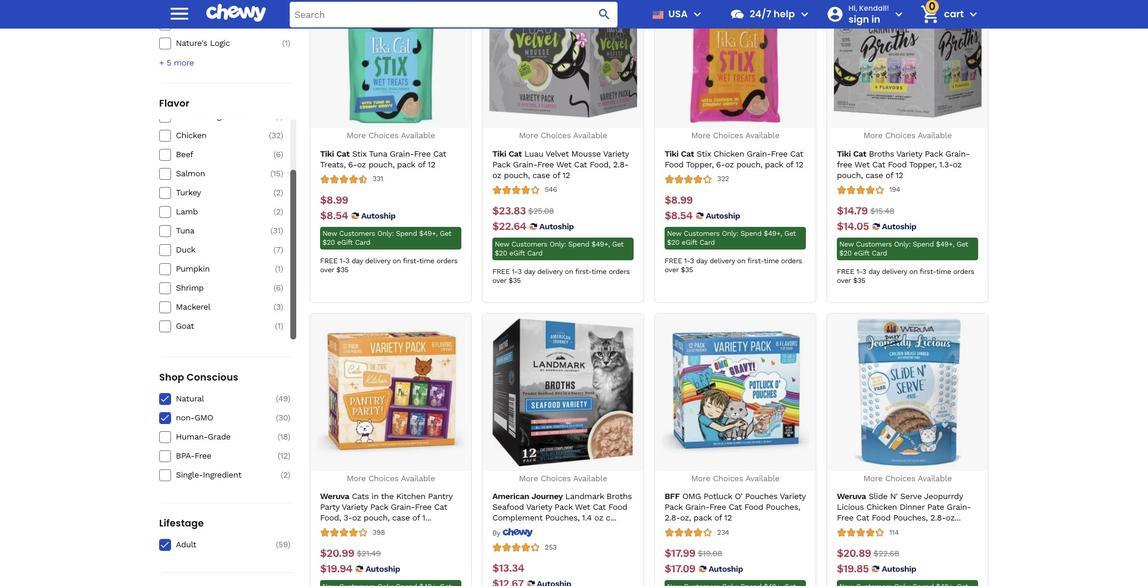Task type: vqa. For each thing, say whether or not it's contained in the screenshot.


Task type: locate. For each thing, give the bounding box(es) containing it.
more choices available up the broths variety pack grain- free wet cat food topper, 1.3-oz pouch, case of 12
[[864, 131, 952, 140]]

) for beef
[[281, 150, 283, 159]]

$19.94 text field
[[320, 563, 353, 576]]

chewy home image
[[206, 0, 266, 26]]

more up slide
[[864, 474, 883, 483]]

0 horizontal spatial $8.99
[[320, 194, 348, 206]]

new customers only: spend $49+, get $20 egift card for cat
[[495, 240, 624, 257]]

grain- inside omg potluck o' pouches variety pack grain-free cat food pouches, 2.8-oz, pack of 12
[[686, 503, 710, 512]]

tiki cat
[[320, 149, 350, 158], [493, 149, 522, 158], [665, 149, 694, 158], [837, 149, 867, 158]]

2 ( 6 ) from the top
[[274, 283, 283, 293]]

free
[[320, 257, 338, 265], [665, 257, 682, 265], [493, 268, 510, 276], [837, 268, 855, 276]]

new for stix chicken grain-free cat food topper, 6-oz pouch, pack of 12
[[667, 229, 682, 238]]

$25.08 text field
[[528, 204, 554, 217]]

$8.54 down $8.99 text field
[[665, 209, 693, 222]]

pack down in
[[370, 503, 388, 512]]

2 $8.54 from the left
[[665, 209, 693, 222]]

0 horizontal spatial $8.54
[[320, 209, 348, 222]]

card for 6-
[[355, 238, 371, 247]]

more for variety
[[864, 131, 883, 140]]

331
[[373, 175, 383, 183]]

0 horizontal spatial wet
[[557, 160, 572, 169]]

1 $8.99 from the left
[[320, 194, 348, 206]]

0 vertical spatial ( 2 )
[[274, 188, 283, 197]]

bpa-free link
[[176, 451, 261, 462]]

delivery for food
[[882, 268, 908, 276]]

variety
[[603, 149, 629, 158], [897, 149, 923, 158], [780, 492, 806, 502], [342, 503, 368, 512], [526, 503, 552, 512]]

autoship down $15.48 text field
[[882, 222, 917, 231]]

2 horizontal spatial pouches,
[[894, 514, 928, 523]]

wet inside the broths variety pack grain- free wet cat food topper, 1.3-oz pouch, case of 12
[[855, 160, 870, 169]]

more choices available
[[347, 131, 435, 140], [519, 131, 607, 140], [691, 131, 780, 140], [864, 131, 952, 140], [347, 474, 435, 483], [519, 474, 607, 483], [691, 474, 780, 483], [864, 474, 952, 483]]

2.8- inside omg potluck o' pouches variety pack grain-free cat food pouches, 2.8-oz, pack of 12
[[665, 514, 680, 523]]

egift for stix tuna grain-free cat treats, 6-oz pouch, pack of 12
[[337, 238, 353, 247]]

1 horizontal spatial case
[[533, 170, 550, 180]]

nature's logic link
[[176, 38, 261, 48]]

( 30 )
[[276, 413, 290, 423]]

None text field
[[493, 578, 524, 587]]

potluck
[[704, 492, 733, 502]]

luau
[[525, 149, 544, 158]]

only: down 331
[[377, 229, 394, 238]]

3 tiki cat from the left
[[665, 149, 694, 158]]

customers for free
[[512, 240, 548, 248]]

new customers only: spend $49+, get $20 egift card
[[323, 229, 452, 247], [667, 229, 796, 247], [495, 240, 624, 257], [840, 240, 969, 257]]

pack
[[925, 149, 943, 158], [493, 160, 511, 169], [370, 503, 388, 512], [555, 503, 573, 512], [665, 503, 683, 512]]

pouch, inside stix tuna grain-free cat treats, 6-oz pouch, pack of 12
[[369, 160, 395, 169]]

cat inside cats in the kitchen pantry party variety pack grain-free cat food, 3-oz pouch, case of 1...
[[434, 503, 447, 512]]

free inside the slide n' serve jeopurrdy licious chicken dinner pate grain- free cat food pouches, 2.8-oz...
[[837, 514, 854, 523]]

4 tiki from the left
[[837, 149, 851, 158]]

tiki up $8.99 text field
[[665, 149, 679, 158]]

more
[[347, 131, 366, 140], [519, 131, 538, 140], [691, 131, 711, 140], [864, 131, 883, 140], [347, 474, 366, 483], [519, 474, 538, 483], [691, 474, 711, 483], [864, 474, 883, 483]]

slide n' serve jeopurrdy licious chicken dinner pate grain- free cat food pouches, 2.8-oz...
[[837, 492, 971, 523]]

tiki cat up $8.99 text field
[[665, 149, 694, 158]]

pack down bff
[[665, 503, 683, 512]]

12 inside luau velvet mousse variety pack grain-free wet cat food, 2.8- oz pouch, case of 12
[[563, 170, 570, 180]]

available for in
[[401, 474, 435, 483]]

6- up 322
[[716, 160, 725, 169]]

1 horizontal spatial weruva
[[837, 492, 866, 502]]

2 down ( 12 )
[[283, 471, 288, 480]]

stix for 6-
[[352, 149, 367, 158]]

( for fruits & vegetables
[[275, 112, 278, 121]]

beef link
[[176, 149, 261, 160]]

only: down 322
[[722, 229, 739, 238]]

1 horizontal spatial topper,
[[910, 160, 937, 169]]

( 1 ) for diet
[[282, 19, 290, 29]]

6 for shrimp
[[276, 283, 281, 293]]

114
[[890, 529, 899, 537]]

new down $8.99 text field
[[667, 229, 682, 238]]

( for goat
[[275, 321, 278, 331]]

$20
[[323, 238, 335, 247], [667, 238, 680, 247], [495, 249, 507, 257], [840, 249, 852, 257]]

tiki
[[320, 149, 334, 158], [493, 149, 507, 158], [665, 149, 679, 158], [837, 149, 851, 158]]

jeopurrdy
[[925, 492, 963, 502]]

1 vertical spatial ( 6 )
[[274, 283, 283, 293]]

2 horizontal spatial pack
[[765, 160, 784, 169]]

customers down $22.64 text box
[[512, 240, 548, 248]]

party
[[320, 503, 340, 512]]

pantry
[[428, 492, 453, 502]]

2 $8.54 text field from the left
[[665, 209, 693, 222]]

free 1-3 day delivery on first-time orders over $35 for topper,
[[837, 268, 975, 285]]

0 vertical spatial 2
[[276, 188, 281, 197]]

choices up stix tuna grain-free cat treats, 6-oz pouch, pack of 12
[[369, 131, 399, 140]]

wet inside landmark broths seafood variety pack wet cat food complement pouches, 1.4 oz c...
[[575, 503, 590, 512]]

1 vertical spatial 6
[[276, 283, 281, 293]]

weruva up licious
[[837, 492, 866, 502]]

oz...
[[946, 514, 961, 523]]

0 horizontal spatial 6-
[[348, 160, 357, 169]]

wet down 'velvet'
[[557, 160, 572, 169]]

choices up journey
[[541, 474, 571, 483]]

spend
[[396, 229, 417, 238], [741, 229, 762, 238], [569, 240, 590, 248], [913, 240, 934, 248]]

$20 down $22.64 text box
[[495, 249, 507, 257]]

variety down cats
[[342, 503, 368, 512]]

0 horizontal spatial 2.8-
[[613, 160, 629, 169]]

orders for stix tuna grain-free cat treats, 6-oz pouch, pack of 12
[[437, 257, 458, 265]]

0 horizontal spatial pack
[[397, 160, 415, 169]]

( for shrimp
[[274, 283, 276, 293]]

nature's down caru
[[176, 19, 207, 29]]

new down $8.99 text box
[[323, 229, 337, 238]]

( 2 ) down ( 12 )
[[281, 471, 290, 480]]

chicken inside the slide n' serve jeopurrdy licious chicken dinner pate grain- free cat food pouches, 2.8-oz...
[[867, 503, 897, 512]]

$49+, for broths variety pack grain- free wet cat food topper, 1.3-oz pouch, case of 12
[[936, 240, 955, 248]]

egift for luau velvet mousse variety pack grain-free wet cat food, 2.8- oz pouch, case of 12
[[510, 249, 525, 257]]

non-gmo
[[176, 413, 213, 423]]

new down $22.64 text box
[[495, 240, 509, 248]]

of inside omg potluck o' pouches variety pack grain-free cat food pouches, 2.8-oz, pack of 12
[[715, 514, 722, 523]]

12 inside the broths variety pack grain- free wet cat food topper, 1.3-oz pouch, case of 12
[[896, 170, 904, 180]]

1 horizontal spatial tuna
[[369, 149, 387, 158]]

4 tiki cat from the left
[[837, 149, 867, 158]]

2 nature's from the top
[[176, 38, 207, 48]]

1 horizontal spatial pack
[[694, 514, 712, 523]]

$35 for stix tuna grain-free cat treats, 6-oz pouch, pack of 12
[[337, 266, 349, 274]]

$8.54 text field down $8.99 text box
[[320, 209, 348, 222]]

chicken down slide
[[867, 503, 897, 512]]

food down pouches
[[745, 503, 764, 512]]

time for stix chicken grain-free cat food topper, 6-oz pouch, pack of 12
[[764, 257, 779, 265]]

Search text field
[[290, 1, 618, 27]]

2 6 from the top
[[276, 283, 281, 293]]

6-
[[348, 160, 357, 169], [716, 160, 725, 169]]

546
[[545, 186, 557, 194]]

) for fruits & vegetables
[[281, 112, 283, 121]]

more for in
[[347, 474, 366, 483]]

choices up the broths variety pack grain- free wet cat food topper, 1.3-oz pouch, case of 12
[[886, 131, 916, 140]]

topper, up $8.99 text field
[[686, 160, 714, 169]]

available up mousse
[[573, 131, 607, 140]]

pack inside omg potluck o' pouches variety pack grain-free cat food pouches, 2.8-oz, pack of 12
[[694, 514, 712, 523]]

case up 546 in the left top of the page
[[533, 170, 550, 180]]

pouches
[[745, 492, 778, 502]]

6 up ( 3 )
[[276, 283, 281, 293]]

( for nature's diet
[[282, 19, 285, 29]]

goat
[[176, 321, 194, 331]]

0 horizontal spatial food,
[[320, 514, 341, 523]]

( 2 ) up ( 31 )
[[274, 207, 283, 216]]

case up $14.79 $15.48 on the right
[[866, 170, 884, 180]]

cat inside omg potluck o' pouches variety pack grain-free cat food pouches, 2.8-oz, pack of 12
[[729, 503, 742, 512]]

1 horizontal spatial $8.54 text field
[[665, 209, 693, 222]]

journey
[[532, 492, 563, 502]]

pouches, down dinner
[[894, 514, 928, 523]]

234
[[717, 529, 730, 537]]

2 weruva from the left
[[837, 492, 866, 502]]

6 up '( 15 )'
[[276, 150, 281, 159]]

more choices available for tuna
[[347, 131, 435, 140]]

1 horizontal spatial food,
[[590, 160, 611, 169]]

case
[[533, 170, 550, 180], [866, 170, 884, 180], [392, 514, 410, 523]]

new
[[323, 229, 337, 238], [667, 229, 682, 238], [495, 240, 509, 248], [840, 240, 854, 248]]

single-ingredient link
[[176, 470, 261, 481]]

available up kitchen
[[401, 474, 435, 483]]

autoship down $25.08 text box
[[540, 222, 574, 231]]

available up stix chicken grain-free cat food topper, 6-oz pouch, pack of 12
[[746, 131, 780, 140]]

of inside cats in the kitchen pantry party variety pack grain-free cat food, 3-oz pouch, case of 1...
[[413, 514, 420, 523]]

1 horizontal spatial broths
[[869, 149, 895, 158]]

$22.68 text field
[[874, 548, 900, 561]]

grain- inside the slide n' serve jeopurrdy licious chicken dinner pate grain- free cat food pouches, 2.8-oz...
[[947, 503, 971, 512]]

1 $8.54 from the left
[[320, 209, 348, 222]]

$8.99 text field
[[320, 194, 348, 207]]

nature's for nature's logic
[[176, 38, 207, 48]]

stix tuna grain-free cat treats, 6-oz pouch, pack of 12
[[320, 149, 446, 169]]

1 vertical spatial broths
[[607, 492, 632, 502]]

)
[[288, 0, 290, 10], [288, 19, 290, 29], [288, 38, 290, 48], [281, 112, 283, 121], [281, 131, 283, 140], [281, 150, 283, 159], [281, 169, 283, 178], [281, 188, 283, 197], [281, 207, 283, 216], [281, 226, 283, 236], [281, 245, 283, 255], [281, 264, 283, 274], [281, 283, 283, 293], [281, 302, 283, 312], [281, 321, 283, 331], [288, 394, 290, 404], [288, 413, 290, 423], [288, 432, 290, 442], [288, 451, 290, 461], [288, 471, 290, 480], [288, 540, 290, 550]]

1 horizontal spatial $8.54
[[665, 209, 693, 222]]

pouch, inside cats in the kitchen pantry party variety pack grain-free cat food, 3-oz pouch, case of 1...
[[364, 514, 390, 523]]

1 tiki from the left
[[320, 149, 334, 158]]

choices up 'velvet'
[[541, 131, 571, 140]]

6- right 'treats,'
[[348, 160, 357, 169]]

food
[[665, 160, 684, 169], [888, 160, 907, 169], [609, 503, 628, 512], [745, 503, 764, 512], [872, 514, 891, 523]]

1 horizontal spatial 6-
[[716, 160, 725, 169]]

( for bpa-free
[[278, 451, 280, 461]]

hi,
[[849, 3, 858, 13]]

velvet
[[546, 149, 569, 158]]

$8.54 for food
[[665, 209, 693, 222]]

kitchen
[[396, 492, 426, 502]]

food, down mousse
[[590, 160, 611, 169]]

adult
[[176, 540, 196, 550]]

sign
[[849, 13, 870, 26]]

chicken inside stix chicken grain-free cat food topper, 6-oz pouch, pack of 12
[[714, 149, 745, 158]]

1
[[285, 19, 288, 29], [285, 38, 288, 48], [278, 112, 281, 121], [278, 264, 281, 274], [278, 321, 281, 331]]

) for lamb
[[281, 207, 283, 216]]

c...
[[606, 514, 616, 523]]

0 vertical spatial nature's
[[176, 19, 207, 29]]

variety down journey
[[526, 503, 552, 512]]

pouch, inside luau velvet mousse variety pack grain-free wet cat food, 2.8- oz pouch, case of 12
[[504, 170, 530, 180]]

oz inside luau velvet mousse variety pack grain-free wet cat food, 2.8- oz pouch, case of 12
[[493, 170, 502, 180]]

customers for 6-
[[339, 229, 375, 238]]

0 horizontal spatial tuna
[[176, 226, 194, 236]]

food, down party
[[320, 514, 341, 523]]

$8.54 text field down $8.99 text field
[[665, 209, 693, 222]]

1 6- from the left
[[348, 160, 357, 169]]

2 up ( 31 )
[[276, 207, 281, 216]]

0 vertical spatial food,
[[590, 160, 611, 169]]

2 horizontal spatial 2.8-
[[931, 514, 946, 523]]

1 vertical spatial food,
[[320, 514, 341, 523]]

cart menu image
[[967, 7, 981, 21]]

oz inside landmark broths seafood variety pack wet cat food complement pouches, 1.4 oz c...
[[595, 514, 604, 523]]

0 vertical spatial tuna
[[369, 149, 387, 158]]

grain- inside cats in the kitchen pantry party variety pack grain-free cat food, 3-oz pouch, case of 1...
[[391, 503, 415, 512]]

1 horizontal spatial $8.99
[[665, 194, 693, 206]]

wet right free
[[855, 160, 870, 169]]

single-
[[176, 471, 203, 480]]

free 1-3 day delivery on first-time orders over $35 for pouch,
[[320, 257, 458, 274]]

more for velvet
[[519, 131, 538, 140]]

0 vertical spatial 6
[[276, 150, 281, 159]]

1 topper, from the left
[[686, 160, 714, 169]]

2 vertical spatial ( 2 )
[[281, 471, 290, 480]]

stix inside stix tuna grain-free cat treats, 6-oz pouch, pack of 12
[[352, 149, 367, 158]]

more up the american journey
[[519, 474, 538, 483]]

spend for pack
[[396, 229, 417, 238]]

$17.99 $19.08
[[665, 548, 722, 560]]

0 horizontal spatial case
[[392, 514, 410, 523]]

food inside landmark broths seafood variety pack wet cat food complement pouches, 1.4 oz c...
[[609, 503, 628, 512]]

pack inside cats in the kitchen pantry party variety pack grain-free cat food, 3-oz pouch, case of 1...
[[370, 503, 388, 512]]

delivery for 6-
[[710, 257, 735, 265]]

1 horizontal spatial pouches,
[[766, 503, 801, 512]]

tiki cat left the luau
[[493, 149, 522, 158]]

choices
[[369, 131, 399, 140], [541, 131, 571, 140], [713, 131, 744, 140], [886, 131, 916, 140], [369, 474, 399, 483], [541, 474, 571, 483], [713, 474, 744, 483], [886, 474, 916, 483]]

variety right pouches
[[780, 492, 806, 502]]

2 tiki cat from the left
[[493, 149, 522, 158]]

more for n'
[[864, 474, 883, 483]]

licious
[[837, 503, 864, 512]]

more choices available up serve
[[864, 474, 952, 483]]

pouches, left 1.4
[[545, 514, 580, 523]]

1 stix from the left
[[352, 149, 367, 158]]

more up the broths variety pack grain- free wet cat food topper, 1.3-oz pouch, case of 12
[[864, 131, 883, 140]]

oz,
[[680, 514, 691, 523]]

autoship down '$19.08' text box
[[709, 565, 743, 574]]

2 down '( 15 )'
[[276, 188, 281, 197]]

available up stix tuna grain-free cat treats, 6-oz pouch, pack of 12
[[401, 131, 435, 140]]

1 vertical spatial 2
[[276, 207, 281, 216]]

1 nature's from the top
[[176, 19, 207, 29]]

2 horizontal spatial wet
[[855, 160, 870, 169]]

free for stix tuna grain-free cat treats, 6-oz pouch, pack of 12
[[320, 257, 338, 265]]

food up 114
[[872, 514, 891, 523]]

6
[[276, 150, 281, 159], [276, 283, 281, 293]]

1 vertical spatial chicken
[[714, 149, 745, 158]]

1 $8.54 text field from the left
[[320, 209, 348, 222]]

more for potluck
[[691, 474, 711, 483]]

weruva slide n' serve jeopurrdy licious chicken dinner pate grain-free cat food pouches, 2.8-oz pouch, case of 12 image
[[834, 319, 982, 467]]

2 vertical spatial chicken
[[867, 503, 897, 512]]

2.8- inside luau velvet mousse variety pack grain-free wet cat food, 2.8- oz pouch, case of 12
[[613, 160, 629, 169]]

6- inside stix tuna grain-free cat treats, 6-oz pouch, pack of 12
[[348, 160, 357, 169]]

2 tiki from the left
[[493, 149, 507, 158]]

nature's down nature's diet
[[176, 38, 207, 48]]

) for turkey
[[281, 188, 283, 197]]

variety inside cats in the kitchen pantry party variety pack grain-free cat food, 3-oz pouch, case of 1...
[[342, 503, 368, 512]]

variety inside landmark broths seafood variety pack wet cat food complement pouches, 1.4 oz c...
[[526, 503, 552, 512]]

1 ( 6 ) from the top
[[274, 150, 283, 159]]

human-
[[176, 432, 208, 442]]

) for natural
[[288, 394, 290, 404]]

0 horizontal spatial chicken
[[176, 131, 207, 140]]

variety right mousse
[[603, 149, 629, 158]]

food inside the slide n' serve jeopurrdy licious chicken dinner pate grain- free cat food pouches, 2.8-oz...
[[872, 514, 891, 523]]

variety inside the broths variety pack grain- free wet cat food topper, 1.3-oz pouch, case of 12
[[897, 149, 923, 158]]

customers for topper,
[[684, 229, 720, 238]]

0 horizontal spatial weruva
[[320, 492, 349, 502]]

food up $8.99 text field
[[665, 160, 684, 169]]

case inside luau velvet mousse variety pack grain-free wet cat food, 2.8- oz pouch, case of 12
[[533, 170, 550, 180]]

more up the luau
[[519, 131, 538, 140]]

free inside stix chicken grain-free cat food topper, 6-oz pouch, pack of 12
[[771, 149, 788, 158]]

more choices available for potluck
[[691, 474, 780, 483]]

( 6 ) up '( 15 )'
[[274, 150, 283, 159]]

bpa-
[[176, 451, 195, 461]]

new customers only: spend $49+, get $20 egift card for oz
[[667, 229, 796, 247]]

day for free
[[524, 268, 535, 276]]

1 vertical spatial ( 2 )
[[274, 207, 283, 216]]

fruits & vegetables link
[[176, 111, 261, 122]]

$13.34 text field
[[493, 563, 524, 576]]

get
[[440, 229, 452, 238], [785, 229, 796, 238], [612, 240, 624, 248], [957, 240, 969, 248]]

2 $8.99 from the left
[[665, 194, 693, 206]]

( 2 )
[[274, 188, 283, 197], [274, 207, 283, 216], [281, 471, 290, 480]]

new customers only: spend $49+, get $20 egift card for topper,
[[840, 240, 969, 257]]

$8.54 down $8.99 text box
[[320, 209, 348, 222]]

caru link
[[176, 0, 261, 10]]

0 vertical spatial broths
[[869, 149, 895, 158]]

2 vertical spatial 2
[[283, 471, 288, 480]]

12 inside stix tuna grain-free cat treats, 6-oz pouch, pack of 12
[[428, 160, 435, 169]]

of inside stix chicken grain-free cat food topper, 6-oz pouch, pack of 12
[[786, 160, 794, 169]]

0 vertical spatial chicken
[[176, 131, 207, 140]]

first-
[[403, 257, 419, 265], [748, 257, 764, 265], [575, 268, 592, 276], [920, 268, 937, 276]]

) for tuna
[[281, 226, 283, 236]]

1.4
[[582, 514, 592, 523]]

Product search field
[[290, 1, 618, 27]]

wet down the landmark
[[575, 503, 590, 512]]

caru
[[176, 0, 194, 10]]

choices up n' at the bottom right
[[886, 474, 916, 483]]

3 tiki from the left
[[665, 149, 679, 158]]

of inside stix tuna grain-free cat treats, 6-oz pouch, pack of 12
[[418, 160, 425, 169]]

free 1-3 day delivery on first-time orders over $35 for cat
[[493, 268, 630, 285]]

pack inside stix tuna grain-free cat treats, 6-oz pouch, pack of 12
[[397, 160, 415, 169]]

1 horizontal spatial stix
[[697, 149, 711, 158]]

( for natural
[[276, 394, 278, 404]]

1 tiki cat from the left
[[320, 149, 350, 158]]

chicken up 322
[[714, 149, 745, 158]]

case down kitchen
[[392, 514, 410, 523]]

more up stix chicken grain-free cat food topper, 6-oz pouch, pack of 12
[[691, 131, 711, 140]]

$21.49
[[357, 549, 381, 559]]

weruva for $20.89
[[837, 492, 866, 502]]

conscious
[[187, 371, 238, 385]]

customers down $8.99 text field
[[684, 229, 720, 238]]

card for cat
[[872, 249, 888, 257]]

autoship down $22.68 text field
[[882, 565, 917, 574]]

tiki cat for food
[[665, 149, 694, 158]]

customers
[[339, 229, 375, 238], [684, 229, 720, 238], [512, 240, 548, 248], [856, 240, 892, 248]]

egift for broths variety pack grain- free wet cat food topper, 1.3-oz pouch, case of 12
[[854, 249, 870, 257]]

tiki cat broths variety pack grain-free wet cat food topper, 1.3-oz pouch, case of 12 image
[[834, 0, 982, 123]]

luau velvet mousse variety pack grain-free wet cat food, 2.8- oz pouch, case of 12
[[493, 149, 629, 180]]

0 horizontal spatial $8.54 text field
[[320, 209, 348, 222]]

of
[[418, 160, 425, 169], [786, 160, 794, 169], [553, 170, 560, 180], [886, 170, 893, 180], [413, 514, 420, 523], [715, 514, 722, 523]]

day for 6-
[[352, 257, 363, 265]]

only: for oz
[[722, 229, 739, 238]]

available up 1.3-
[[918, 131, 952, 140]]

$8.54 text field
[[320, 209, 348, 222], [665, 209, 693, 222]]

2 horizontal spatial chicken
[[867, 503, 897, 512]]

pack up 1.3-
[[925, 149, 943, 158]]

1 horizontal spatial wet
[[575, 503, 590, 512]]

1 for &
[[278, 112, 281, 121]]

0 horizontal spatial topper,
[[686, 160, 714, 169]]

oz
[[357, 160, 366, 169], [725, 160, 734, 169], [953, 160, 962, 169], [493, 170, 502, 180], [352, 514, 361, 523], [595, 514, 604, 523]]

0 horizontal spatial pouches,
[[545, 514, 580, 523]]

1 horizontal spatial chicken
[[714, 149, 745, 158]]

more up 'omg'
[[691, 474, 711, 483]]

available up the landmark
[[573, 474, 607, 483]]

natural link
[[176, 394, 261, 404]]

( for lamb
[[274, 207, 276, 216]]

$20.89 text field
[[837, 548, 872, 561]]

non-
[[176, 413, 195, 423]]

2 6- from the left
[[716, 160, 725, 169]]

cat inside stix chicken grain-free cat food topper, 6-oz pouch, pack of 12
[[791, 149, 804, 158]]

6- inside stix chicken grain-free cat food topper, 6-oz pouch, pack of 12
[[716, 160, 725, 169]]

more up cats
[[347, 474, 366, 483]]

( 6 ) up ( 3 )
[[274, 283, 283, 293]]

only: down $25.08 text box
[[550, 240, 566, 248]]

1 weruva from the left
[[320, 492, 349, 502]]

shrimp
[[176, 283, 204, 293]]

egift down $22.64 text box
[[510, 249, 525, 257]]

over
[[320, 266, 334, 274], [665, 266, 679, 274], [493, 276, 507, 285], [837, 276, 851, 285]]

0 horizontal spatial broths
[[607, 492, 632, 502]]

time for stix tuna grain-free cat treats, 6-oz pouch, pack of 12
[[419, 257, 434, 265]]

new for stix tuna grain-free cat treats, 6-oz pouch, pack of 12
[[323, 229, 337, 238]]

autoship down $21.49 text box
[[366, 565, 400, 574]]

$15.48
[[871, 206, 895, 216]]

egift down $14.05 text field
[[854, 249, 870, 257]]

( for chicken
[[269, 131, 272, 140]]

1 horizontal spatial 2.8-
[[665, 514, 680, 523]]

) for nature's diet
[[288, 19, 290, 29]]

0 vertical spatial ( 6 )
[[274, 150, 283, 159]]

) for pumpkin
[[281, 264, 283, 274]]

bff omg potluck o' pouches variety pack grain-free cat food pouches, 2.8-oz, pack of 12 image
[[662, 319, 810, 467]]

choices for potluck
[[713, 474, 744, 483]]

nature's diet link
[[176, 18, 261, 29]]

more choices available up journey
[[519, 474, 607, 483]]

$49+, for luau velvet mousse variety pack grain-free wet cat food, 2.8- oz pouch, case of 12
[[592, 240, 610, 248]]

) for salmon
[[281, 169, 283, 178]]

2 horizontal spatial case
[[866, 170, 884, 180]]

tiki for luau velvet mousse variety pack grain-free wet cat food, 2.8- oz pouch, case of 12
[[493, 149, 507, 158]]

1- for luau velvet mousse variety pack grain-free wet cat food, 2.8- oz pouch, case of 12
[[512, 268, 518, 276]]

turkey link
[[176, 187, 261, 198]]

3 for stix tuna grain-free cat treats, 6-oz pouch, pack of 12
[[346, 257, 350, 265]]

submit search image
[[597, 7, 612, 21]]

1 6 from the top
[[276, 150, 281, 159]]

$20 down $14.05 text field
[[840, 249, 852, 257]]

$19.85 text field
[[837, 563, 869, 576]]

pack down journey
[[555, 503, 573, 512]]

egift down $8.99 text box
[[337, 238, 353, 247]]

2 topper, from the left
[[910, 160, 937, 169]]

food,
[[590, 160, 611, 169], [320, 514, 341, 523]]

0 horizontal spatial stix
[[352, 149, 367, 158]]

in
[[872, 13, 881, 26]]

chicken down fruits
[[176, 131, 207, 140]]

( 49 )
[[276, 394, 290, 404]]

tuna up duck
[[176, 226, 194, 236]]

1 vertical spatial nature's
[[176, 38, 207, 48]]

complement
[[493, 514, 543, 523]]

egift
[[337, 238, 353, 247], [682, 238, 698, 247], [510, 249, 525, 257], [854, 249, 870, 257]]

food up 194
[[888, 160, 907, 169]]

stix inside stix chicken grain-free cat food topper, 6-oz pouch, pack of 12
[[697, 149, 711, 158]]

12 inside stix chicken grain-free cat food topper, 6-oz pouch, pack of 12
[[796, 160, 804, 169]]

only:
[[377, 229, 394, 238], [722, 229, 739, 238], [550, 240, 566, 248], [895, 240, 911, 248]]

vegetables
[[208, 112, 249, 121]]

available up jeopurrdy on the bottom right of page
[[918, 474, 952, 483]]

broths up c...
[[607, 492, 632, 502]]

tiki cat up free
[[837, 149, 867, 158]]

weruva up party
[[320, 492, 349, 502]]

( 1 ) for &
[[275, 112, 283, 121]]

) for duck
[[281, 245, 283, 255]]

available up pouches
[[746, 474, 780, 483]]

) for chicken
[[281, 131, 283, 140]]

more choices available up stix tuna grain-free cat treats, 6-oz pouch, pack of 12
[[347, 131, 435, 140]]

landmark
[[566, 492, 604, 502]]

american journey
[[493, 492, 563, 502]]

choices up potluck
[[713, 474, 744, 483]]

customers down $8.99 text box
[[339, 229, 375, 238]]

free for stix chicken grain-free cat food topper, 6-oz pouch, pack of 12
[[665, 257, 682, 265]]

more choices available up stix chicken grain-free cat food topper, 6-oz pouch, pack of 12
[[691, 131, 780, 140]]

free for broths variety pack grain- free wet cat food topper, 1.3-oz pouch, case of 12
[[837, 268, 855, 276]]

pouches, inside omg potluck o' pouches variety pack grain-free cat food pouches, 2.8-oz, pack of 12
[[766, 503, 801, 512]]

tiki up free
[[837, 149, 851, 158]]

grain- inside stix tuna grain-free cat treats, 6-oz pouch, pack of 12
[[390, 149, 414, 158]]

weruva
[[320, 492, 349, 502], [837, 492, 866, 502]]

pumpkin
[[176, 264, 210, 274]]

tuna up 331
[[369, 149, 387, 158]]

case inside the broths variety pack grain- free wet cat food topper, 1.3-oz pouch, case of 12
[[866, 170, 884, 180]]

$14.05 text field
[[837, 220, 869, 233]]

usa button
[[647, 0, 705, 29]]

time for luau velvet mousse variety pack grain-free wet cat food, 2.8- oz pouch, case of 12
[[592, 268, 607, 276]]

2 stix from the left
[[697, 149, 711, 158]]

available for potluck
[[746, 474, 780, 483]]



Task type: describe. For each thing, give the bounding box(es) containing it.
autoship down 322
[[706, 211, 741, 220]]

1- for broths variety pack grain- free wet cat food topper, 1.3-oz pouch, case of 12
[[857, 268, 863, 276]]

of inside luau velvet mousse variety pack grain-free wet cat food, 2.8- oz pouch, case of 12
[[553, 170, 560, 180]]

chicken inside chicken link
[[176, 131, 207, 140]]

) for single-ingredient
[[288, 471, 290, 480]]

grade
[[208, 432, 231, 442]]

$20 for luau velvet mousse variety pack grain-free wet cat food, 2.8- oz pouch, case of 12
[[495, 249, 507, 257]]

5
[[167, 58, 171, 67]]

only: for topper,
[[895, 240, 911, 248]]

stix chicken grain-free cat food topper, 6-oz pouch, pack of 12
[[665, 149, 804, 169]]

$19.85
[[837, 563, 869, 576]]

$8.54 text field for treats,
[[320, 209, 348, 222]]

3 for luau velvet mousse variety pack grain-free wet cat food, 2.8- oz pouch, case of 12
[[518, 268, 522, 276]]

( 18 )
[[278, 432, 290, 442]]

$20 for stix tuna grain-free cat treats, 6-oz pouch, pack of 12
[[323, 238, 335, 247]]

$8.99 for treats,
[[320, 194, 348, 206]]

$35 for luau velvet mousse variety pack grain-free wet cat food, 2.8- oz pouch, case of 12
[[509, 276, 521, 285]]

get for broths variety pack grain- free wet cat food topper, 1.3-oz pouch, case of 12
[[957, 240, 969, 248]]

seafood
[[493, 503, 524, 512]]

( for duck
[[274, 245, 276, 255]]

6 for beef
[[276, 150, 281, 159]]

more choices available for in
[[347, 474, 435, 483]]

cats
[[352, 492, 369, 502]]

day for cat
[[869, 268, 880, 276]]

398
[[373, 529, 385, 537]]

3 for stix chicken grain-free cat food topper, 6-oz pouch, pack of 12
[[690, 257, 694, 265]]

) for adult
[[288, 540, 290, 550]]

variety inside omg potluck o' pouches variety pack grain-free cat food pouches, 2.8-oz, pack of 12
[[780, 492, 806, 502]]

broths inside the broths variety pack grain- free wet cat food topper, 1.3-oz pouch, case of 12
[[869, 149, 895, 158]]

+ 5 more
[[159, 58, 194, 67]]

$19.08 text field
[[698, 548, 722, 561]]

choices for n'
[[886, 474, 916, 483]]

kendall!
[[860, 3, 890, 13]]

2 for lamb
[[276, 207, 281, 216]]

choices for variety
[[886, 131, 916, 140]]

2.8- inside the slide n' serve jeopurrdy licious chicken dinner pate grain- free cat food pouches, 2.8-oz...
[[931, 514, 946, 523]]

3-
[[344, 514, 352, 523]]

choices for velvet
[[541, 131, 571, 140]]

more choices available for velvet
[[519, 131, 607, 140]]

2 for single-ingredient
[[283, 471, 288, 480]]

only: for pouch,
[[377, 229, 394, 238]]

delivery for oz
[[365, 257, 391, 265]]

( 2 ) for single-ingredient
[[281, 471, 290, 480]]

$49+, for stix tuna grain-free cat treats, 6-oz pouch, pack of 12
[[419, 229, 438, 238]]

food inside omg potluck o' pouches variety pack grain-free cat food pouches, 2.8-oz, pack of 12
[[745, 503, 764, 512]]

autoship for $20.99
[[366, 565, 400, 574]]

1.3-
[[940, 160, 953, 169]]

$13.34
[[493, 563, 524, 575]]

of inside the broths variety pack grain- free wet cat food topper, 1.3-oz pouch, case of 12
[[886, 170, 893, 180]]

$8.54 for treats,
[[320, 209, 348, 222]]

o'
[[735, 492, 743, 502]]

tiki cat stix tuna grain-free cat treats, 6-oz pouch, pack of 12 image
[[317, 0, 465, 123]]

in
[[372, 492, 379, 502]]

chewy support image
[[730, 7, 745, 22]]

goat link
[[176, 321, 261, 332]]

pack inside luau velvet mousse variety pack grain-free wet cat food, 2.8- oz pouch, case of 12
[[493, 160, 511, 169]]

available for velvet
[[573, 131, 607, 140]]

available for chicken
[[746, 131, 780, 140]]

duck link
[[176, 245, 261, 255]]

pouch, inside stix chicken grain-free cat food topper, 6-oz pouch, pack of 12
[[737, 160, 763, 169]]

grain- inside stix chicken grain-free cat food topper, 6-oz pouch, pack of 12
[[747, 149, 771, 158]]

cat inside stix tuna grain-free cat treats, 6-oz pouch, pack of 12
[[433, 149, 446, 158]]

food, inside luau velvet mousse variety pack grain-free wet cat food, 2.8- oz pouch, case of 12
[[590, 160, 611, 169]]

items image
[[920, 4, 941, 25]]

tiki cat for grain-
[[493, 149, 522, 158]]

flavor
[[159, 97, 190, 110]]

egift for stix chicken grain-free cat food topper, 6-oz pouch, pack of 12
[[682, 238, 698, 247]]

food inside stix chicken grain-free cat food topper, 6-oz pouch, pack of 12
[[665, 160, 684, 169]]

nature's for nature's diet
[[176, 19, 207, 29]]

available for variety
[[918, 131, 952, 140]]

dinner
[[900, 503, 925, 512]]

tiki cat luau velvet mousse variety pack grain-free wet cat food, 2.8-oz pouch, case of 12 image
[[489, 0, 637, 123]]

orders for stix chicken grain-free cat food topper, 6-oz pouch, pack of 12
[[781, 257, 802, 265]]

2 for turkey
[[276, 188, 281, 197]]

free inside omg potluck o' pouches variety pack grain-free cat food pouches, 2.8-oz, pack of 12
[[710, 503, 726, 512]]

cat inside the slide n' serve jeopurrdy licious chicken dinner pate grain- free cat food pouches, 2.8-oz...
[[857, 514, 870, 523]]

customers for cat
[[856, 240, 892, 248]]

pumpkin link
[[176, 264, 261, 274]]

wet for landmark broths seafood variety pack wet cat food complement pouches, 1.4 oz c...
[[575, 503, 590, 512]]

tiki cat for treats,
[[320, 149, 350, 158]]

shrimp link
[[176, 283, 261, 293]]

$23.83 $25.08
[[493, 204, 554, 217]]

oz inside cats in the kitchen pantry party variety pack grain-free cat food, 3-oz pouch, case of 1...
[[352, 514, 361, 523]]

by
[[493, 530, 500, 538]]

$8.99 text field
[[665, 194, 693, 207]]

non-gmo link
[[176, 413, 261, 423]]

( for turkey
[[274, 188, 276, 197]]

$21.49 text field
[[357, 548, 381, 561]]

get for luau velvet mousse variety pack grain-free wet cat food, 2.8- oz pouch, case of 12
[[612, 240, 624, 248]]

food inside the broths variety pack grain- free wet cat food topper, 1.3-oz pouch, case of 12
[[888, 160, 907, 169]]

american
[[493, 492, 530, 502]]

topper, inside the broths variety pack grain- free wet cat food topper, 1.3-oz pouch, case of 12
[[910, 160, 937, 169]]

omg
[[683, 492, 701, 502]]

$23.83 text field
[[493, 204, 526, 217]]

pouches, inside the slide n' serve jeopurrdy licious chicken dinner pate grain- free cat food pouches, 2.8-oz...
[[894, 514, 928, 523]]

help menu image
[[798, 7, 812, 21]]

more choices available for broths
[[519, 474, 607, 483]]

salmon
[[176, 169, 205, 178]]

autoship for $20.89
[[882, 565, 917, 574]]

orders for luau velvet mousse variety pack grain-free wet cat food, 2.8- oz pouch, case of 12
[[609, 268, 630, 276]]

fruits
[[176, 112, 198, 121]]

tiki cat stix chicken grain-free cat food topper, 6-oz pouch, pack of 12 image
[[662, 0, 810, 123]]

$19.08
[[698, 549, 722, 559]]

first- for pack
[[403, 257, 419, 265]]

grain- inside the broths variety pack grain- free wet cat food topper, 1.3-oz pouch, case of 12
[[946, 149, 970, 158]]

$25.08
[[528, 206, 554, 216]]

hi, kendall! sign in
[[849, 3, 890, 26]]

pack inside stix chicken grain-free cat food topper, 6-oz pouch, pack of 12
[[765, 160, 784, 169]]

nature's diet
[[176, 19, 225, 29]]

253
[[545, 544, 557, 552]]

delivery for wet
[[538, 268, 563, 276]]

bpa-free
[[176, 451, 211, 461]]

cat inside luau velvet mousse variety pack grain-free wet cat food, 2.8- oz pouch, case of 12
[[574, 160, 587, 169]]

broths inside landmark broths seafood variety pack wet cat food complement pouches, 1.4 oz c...
[[607, 492, 632, 502]]

pouches, inside landmark broths seafood variety pack wet cat food complement pouches, 1.4 oz c...
[[545, 514, 580, 523]]

31
[[273, 226, 281, 236]]

59
[[279, 540, 288, 550]]

1 for diet
[[285, 19, 288, 29]]

tuna inside stix tuna grain-free cat treats, 6-oz pouch, pack of 12
[[369, 149, 387, 158]]

$20.99 $21.49
[[320, 548, 381, 560]]

the
[[381, 492, 394, 502]]

over for broths variety pack grain- free wet cat food topper, 1.3-oz pouch, case of 12
[[837, 276, 851, 285]]

3 for broths variety pack grain- free wet cat food topper, 1.3-oz pouch, case of 12
[[863, 268, 867, 276]]

weruva for $20.99
[[320, 492, 349, 502]]

time for broths variety pack grain- free wet cat food topper, 1.3-oz pouch, case of 12
[[937, 268, 952, 276]]

more for broths
[[519, 474, 538, 483]]

broths variety pack grain- free wet cat food topper, 1.3-oz pouch, case of 12
[[837, 149, 970, 180]]

oz inside stix chicken grain-free cat food topper, 6-oz pouch, pack of 12
[[725, 160, 734, 169]]

$20.99 text field
[[320, 548, 354, 561]]

pate
[[928, 503, 945, 512]]

( 2 ) for lamb
[[274, 207, 283, 216]]

oz inside stix tuna grain-free cat treats, 6-oz pouch, pack of 12
[[357, 160, 366, 169]]

) for nature's logic
[[288, 38, 290, 48]]

topper, inside stix chicken grain-free cat food topper, 6-oz pouch, pack of 12
[[686, 160, 714, 169]]

human-grade
[[176, 432, 231, 442]]

7
[[276, 245, 281, 255]]

pack inside the broths variety pack grain- free wet cat food topper, 1.3-oz pouch, case of 12
[[925, 149, 943, 158]]

orders for broths variety pack grain- free wet cat food topper, 1.3-oz pouch, case of 12
[[954, 268, 975, 276]]

autoship down 331
[[361, 211, 396, 220]]

mousse
[[572, 149, 601, 158]]

1- for stix chicken grain-free cat food topper, 6-oz pouch, pack of 12
[[684, 257, 690, 265]]

serve
[[901, 492, 922, 502]]

treats,
[[320, 160, 346, 169]]

bff
[[665, 492, 680, 502]]

$23.83
[[493, 204, 526, 217]]

diet
[[210, 19, 225, 29]]

49
[[278, 394, 288, 404]]

variety inside luau velvet mousse variety pack grain-free wet cat food, 2.8- oz pouch, case of 12
[[603, 149, 629, 158]]

natural
[[176, 394, 204, 404]]

more choices available for n'
[[864, 474, 952, 483]]

free inside cats in the kitchen pantry party variety pack grain-free cat food, 3-oz pouch, case of 1...
[[415, 503, 432, 512]]

choices for in
[[369, 474, 399, 483]]

$17.99
[[665, 548, 696, 560]]

case inside cats in the kitchen pantry party variety pack grain-free cat food, 3-oz pouch, case of 1...
[[392, 514, 410, 523]]

24/7 help
[[750, 7, 795, 21]]

free 1-3 day delivery on first-time orders over $35 for oz
[[665, 257, 802, 274]]

chewy image
[[503, 529, 533, 538]]

( for single-ingredient
[[281, 471, 283, 480]]

$14.79 text field
[[837, 204, 868, 217]]

n'
[[891, 492, 898, 502]]

american journey landmark broths seafood variety pack wet cat food complement pouches, 1.4 oz case of 12 image
[[489, 319, 637, 467]]

over for stix tuna grain-free cat treats, 6-oz pouch, pack of 12
[[320, 266, 334, 274]]

) for human-grade
[[288, 432, 290, 442]]

1- for stix tuna grain-free cat treats, 6-oz pouch, pack of 12
[[340, 257, 346, 265]]

oz inside the broths variety pack grain- free wet cat food topper, 1.3-oz pouch, case of 12
[[953, 160, 962, 169]]

$20.89
[[837, 548, 872, 560]]

1 vertical spatial tuna
[[176, 226, 194, 236]]

( 1 ) for logic
[[282, 38, 290, 48]]

mackerel
[[176, 302, 210, 312]]

shop conscious
[[159, 371, 238, 385]]

( for beef
[[274, 150, 276, 159]]

( for nature's logic
[[282, 38, 285, 48]]

nature's logic
[[176, 38, 230, 48]]

cats in the kitchen pantry party variety pack grain-free cat food, 3-oz pouch, case of 1...
[[320, 492, 453, 523]]

wet for broths variety pack grain- free wet cat food topper, 1.3-oz pouch, case of 12
[[855, 160, 870, 169]]

24/7 help link
[[725, 0, 795, 29]]

single-ingredient
[[176, 471, 241, 480]]

omg potluck o' pouches variety pack grain-free cat food pouches, 2.8-oz, pack of 12
[[665, 492, 806, 523]]

available for broths
[[573, 474, 607, 483]]

beef
[[176, 150, 193, 159]]

choices for broths
[[541, 474, 571, 483]]

spend for pouch,
[[741, 229, 762, 238]]

$8.99 for food
[[665, 194, 693, 206]]

menu image
[[690, 7, 705, 21]]

194
[[890, 186, 901, 194]]

pouch, inside the broths variety pack grain- free wet cat food topper, 1.3-oz pouch, case of 12
[[837, 170, 863, 180]]

$17.99 text field
[[665, 548, 696, 561]]

by link
[[493, 529, 533, 539]]

1...
[[422, 514, 431, 523]]

weruva cats in the kitchen pantry party variety pack grain-free cat food, 3-oz pouch, case of 12 image
[[317, 319, 465, 467]]

logic
[[210, 38, 230, 48]]

$22.64 text field
[[493, 220, 526, 233]]

pack inside landmark broths seafood variety pack wet cat food complement pouches, 1.4 oz c...
[[555, 503, 573, 512]]

on for cat
[[565, 268, 573, 276]]

grain- inside luau velvet mousse variety pack grain-free wet cat food, 2.8- oz pouch, case of 12
[[513, 160, 537, 169]]

( for non-gmo
[[276, 413, 278, 423]]

) for bpa-free
[[288, 451, 290, 461]]

day for topper,
[[697, 257, 708, 265]]

food, inside cats in the kitchen pantry party variety pack grain-free cat food, 3-oz pouch, case of 1...
[[320, 514, 341, 523]]

wet inside luau velvet mousse variety pack grain-free wet cat food, 2.8- oz pouch, case of 12
[[557, 160, 572, 169]]

shop menu image
[[168, 1, 191, 25]]

turkey
[[176, 188, 201, 197]]

free inside luau velvet mousse variety pack grain-free wet cat food, 2.8- oz pouch, case of 12
[[537, 160, 554, 169]]

tiki for stix tuna grain-free cat treats, 6-oz pouch, pack of 12
[[320, 149, 334, 158]]

$15.48 text field
[[871, 204, 895, 217]]

choices for tuna
[[369, 131, 399, 140]]

adult link
[[176, 540, 261, 550]]

free inside stix tuna grain-free cat treats, 6-oz pouch, pack of 12
[[414, 149, 431, 158]]

cart
[[945, 7, 964, 21]]

account menu image
[[892, 7, 906, 21]]

15
[[273, 169, 281, 178]]

) for goat
[[281, 321, 283, 331]]

( 31 )
[[271, 226, 283, 236]]

( 32 )
[[269, 131, 283, 140]]

( for pumpkin
[[275, 264, 278, 274]]

new customers only: spend $49+, get $20 egift card for pouch,
[[323, 229, 452, 247]]

$35 for stix chicken grain-free cat food topper, 6-oz pouch, pack of 12
[[681, 266, 693, 274]]

12 inside omg potluck o' pouches variety pack grain-free cat food pouches, 2.8-oz, pack of 12
[[725, 514, 732, 523]]

pack inside omg potluck o' pouches variety pack grain-free cat food pouches, 2.8-oz, pack of 12
[[665, 503, 683, 512]]

cat inside landmark broths seafood variety pack wet cat food complement pouches, 1.4 oz c...
[[593, 503, 606, 512]]

shop
[[159, 371, 184, 385]]

only: for cat
[[550, 240, 566, 248]]

tiki cat for wet
[[837, 149, 867, 158]]

autoship for $17.99
[[709, 565, 743, 574]]

autoship for $23.83
[[540, 222, 574, 231]]

$17.09 text field
[[665, 563, 696, 576]]

slide
[[869, 492, 888, 502]]

cat inside the broths variety pack grain- free wet cat food topper, 1.3-oz pouch, case of 12
[[873, 160, 886, 169]]

available for tuna
[[401, 131, 435, 140]]



